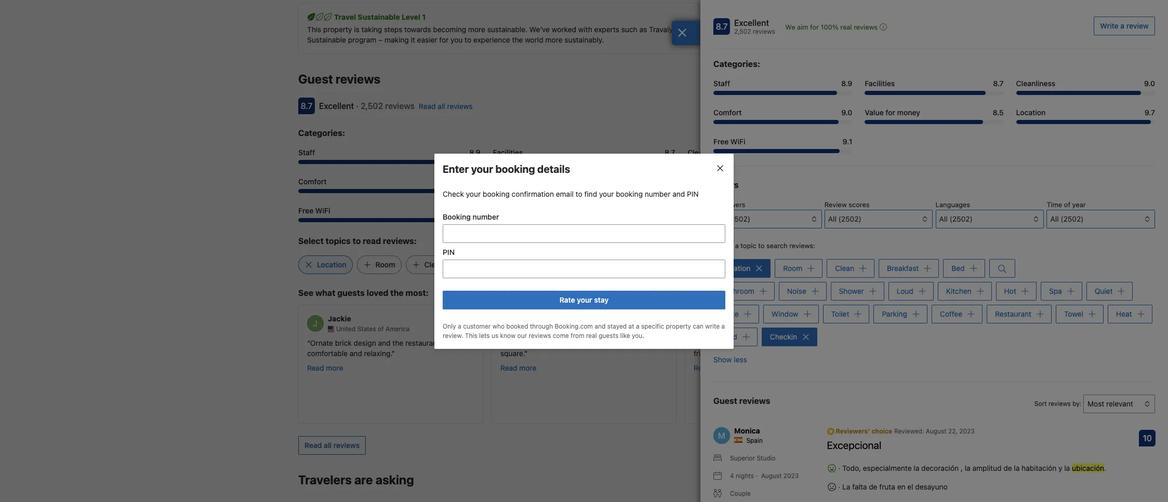 Task type: locate. For each thing, give the bounding box(es) containing it.
guest reviews up excellent · 2,502 reviews
[[298, 72, 381, 86]]

de right amplitud
[[1004, 464, 1012, 473]]

2 united from the left
[[530, 325, 549, 333]]

free wifi 9.1 meter
[[714, 149, 853, 153], [298, 218, 481, 223]]

see down learn
[[813, 75, 826, 84]]

0 vertical spatial 9.0
[[1145, 79, 1156, 88]]

read more button down comfortable
[[307, 363, 343, 374]]

wifi up "filters"
[[731, 137, 746, 146]]

real inside the we aim for 100% real reviews button
[[841, 23, 852, 31]]

100%
[[821, 23, 839, 31]]

2 states from the left
[[551, 325, 570, 333]]

taking
[[362, 25, 382, 34]]

square.
[[501, 349, 525, 358]]

0 horizontal spatial at
[[629, 323, 634, 330]]

breakfast down booking number
[[473, 260, 506, 269]]

real
[[841, 23, 852, 31], [586, 332, 597, 340]]

facilities 8.7 meter for staff 8.9 'meter' corresponding to free wifi 9.1 meter to the right
[[865, 91, 1004, 95]]

categories: for staff 8.9 'meter' for leftmost free wifi 9.1 meter
[[298, 128, 345, 138]]

of up " ornate brick design and the restaurant was very comfortable and relaxing.
[[378, 325, 384, 333]]

languages
[[936, 201, 970, 209]]

select for select a topic to search reviews:
[[714, 242, 734, 250]]

0 horizontal spatial "
[[392, 349, 395, 358]]

1 horizontal spatial cleanliness
[[1017, 79, 1056, 88]]

august left "22,"
[[926, 428, 947, 436]]

4 nights · august 2023
[[730, 473, 799, 480]]

value for money 8.5 meter
[[865, 120, 1004, 124], [493, 189, 675, 193]]

free wifi up topics
[[298, 206, 330, 215]]

property left is
[[323, 25, 352, 34]]

united states of america up "setting."
[[530, 325, 603, 333]]

this property is taking steps towards becoming more sustainable. we've worked with experts such as travalyst and sustainalize to create the travel sustainable program – making it easier for you to experience the world more sustainably.
[[307, 25, 802, 44]]

scored 10 element
[[1140, 431, 1156, 447]]

0 horizontal spatial for
[[439, 35, 449, 44]]

select left topic
[[714, 242, 734, 250]]

1 availability from the top
[[828, 75, 864, 84]]

comfort
[[714, 108, 742, 117], [298, 177, 327, 186]]

read more down friendly
[[694, 364, 730, 373]]

travel up is
[[334, 13, 356, 21]]

" for design
[[392, 349, 395, 358]]

of right come
[[571, 325, 577, 333]]

of inside 'filter reviews' region
[[1065, 201, 1071, 209]]

united kingdom image
[[715, 326, 721, 333]]

1 horizontal spatial this
[[465, 332, 478, 340]]

sustainably.
[[565, 35, 604, 44]]

1 horizontal spatial wifi
[[731, 137, 746, 146]]

see
[[813, 75, 826, 84], [298, 289, 314, 298], [813, 477, 826, 485]]

see left la at the right bottom
[[813, 477, 826, 485]]

1 vertical spatial staff 8.9 meter
[[298, 160, 481, 164]]

0 horizontal spatial number
[[473, 212, 499, 221]]

rated excellent element for ·
[[319, 101, 354, 111]]

was
[[442, 339, 455, 348]]

cleanliness 9.0 meter for location 9.7 meter related to staff 8.9 'meter' corresponding to free wifi 9.1 meter to the right's facilities 8.7 meter
[[1017, 91, 1156, 95]]

breakfast up loud at the bottom
[[887, 264, 919, 273]]

reviews inside "button"
[[334, 441, 360, 450]]

read more down square.
[[501, 364, 537, 373]]

booking up confirmation
[[496, 163, 535, 175]]

read more button down friendly
[[694, 363, 730, 374]]

the left restaurant
[[393, 339, 404, 348]]

1 horizontal spatial select
[[714, 242, 734, 250]]

money
[[898, 108, 921, 117]]

america up " ornate brick design and the restaurant was very comfortable and relaxing.
[[386, 325, 410, 333]]

9.0 left value
[[842, 108, 853, 117]]

guest reviews up monica at the right of page
[[714, 397, 771, 406]]

0 horizontal spatial united states of america
[[336, 325, 410, 333]]

1 " from the left
[[392, 349, 395, 358]]

of for excellent room and setting.  right off the main square.
[[571, 325, 577, 333]]

9.0 up 9.7
[[1145, 79, 1156, 88]]

this inside only a customer who booked through booking.com and stayed at a specific property can write a review. this lets us know our reviews come from real guests like you.
[[465, 332, 478, 340]]

this down customer
[[465, 332, 478, 340]]

1 vertical spatial sustainable
[[307, 35, 346, 44]]

cleanliness
[[1017, 79, 1056, 88], [688, 148, 727, 157]]

select left topics
[[298, 237, 324, 246]]

1 read more from the left
[[307, 364, 343, 373]]

2 united states of america image from the left
[[521, 326, 528, 333]]

states for design
[[357, 325, 376, 333]]

0 vertical spatial real
[[841, 23, 852, 31]]

united
[[336, 325, 356, 333], [530, 325, 549, 333], [723, 325, 742, 333]]

facilities 8.7 meter up find
[[493, 160, 675, 164]]

excellent inside '" excellent room and setting.  right off the main square.'
[[504, 339, 534, 348]]

it
[[411, 35, 415, 44]]

2 " from the left
[[525, 349, 528, 358]]

see availability down todo,
[[813, 477, 864, 485]]

america up "setting."
[[579, 325, 603, 333]]

0 horizontal spatial rated excellent element
[[319, 101, 354, 111]]

room
[[376, 260, 395, 269], [784, 264, 803, 273]]

united states of america image
[[328, 326, 334, 333], [521, 326, 528, 333]]

0 horizontal spatial categories:
[[298, 128, 345, 138]]

0 horizontal spatial free
[[298, 206, 314, 215]]

property inside only a customer who booked through booking.com and stayed at a specific property can write a review. this lets us know our reviews come from real guests like you.
[[666, 323, 691, 330]]

more right learn
[[844, 30, 861, 39]]

1 vertical spatial for
[[439, 35, 449, 44]]

8.9 for staff 8.9 'meter' corresponding to free wifi 9.1 meter to the right
[[842, 79, 853, 88]]

2 see availability from the top
[[813, 477, 864, 485]]

0 horizontal spatial clean
[[424, 260, 444, 269]]

guests right what
[[337, 289, 365, 298]]

2 vertical spatial 9.0
[[470, 177, 481, 186]]

1 horizontal spatial 9.1
[[843, 137, 853, 146]]

your
[[471, 163, 493, 175], [466, 189, 481, 198], [599, 189, 614, 198], [577, 296, 593, 304]]

9.1
[[843, 137, 853, 146], [471, 206, 481, 215]]

categories:
[[714, 59, 761, 69], [298, 128, 345, 138]]

y
[[1059, 464, 1063, 473]]

states left 'from'
[[551, 325, 570, 333]]

1 horizontal spatial real
[[841, 23, 852, 31]]

1 horizontal spatial guest
[[714, 397, 738, 406]]

more inside button
[[844, 30, 861, 39]]

and inside '" excellent room and setting.  right off the main square.'
[[555, 339, 568, 348]]

2,502
[[735, 28, 751, 35], [361, 101, 383, 111]]

0 vertical spatial comfort
[[714, 108, 742, 117]]

experience
[[473, 35, 510, 44]]

your for enter
[[471, 163, 493, 175]]

enter your booking details dialog
[[422, 141, 746, 362]]

travel right the 'create'
[[782, 25, 802, 34]]

4 la from the left
[[1065, 464, 1070, 473]]

3 la from the left
[[1014, 464, 1020, 473]]

0 vertical spatial at
[[629, 323, 634, 330]]

0 horizontal spatial this
[[307, 25, 321, 34]]

9.0 for staff 8.9 'meter' for leftmost free wifi 9.1 meter
[[470, 177, 481, 186]]

2 horizontal spatial excellent
[[735, 18, 769, 28]]

your for rate
[[577, 296, 593, 304]]

2 " from the left
[[501, 339, 504, 348]]

1 vertical spatial cleanliness
[[688, 148, 727, 157]]

united kingdom
[[723, 325, 770, 333]]

your inside button
[[577, 296, 593, 304]]

united states of america image down jackie
[[328, 326, 334, 333]]

see for guest reviews
[[813, 75, 826, 84]]

review categories element for staff 8.9 'meter' for leftmost free wifi 9.1 meter
[[298, 127, 345, 139]]

staff.
[[721, 349, 738, 358]]

1 united from the left
[[336, 325, 356, 333]]

staff 8.9 meter for free wifi 9.1 meter to the right
[[714, 91, 853, 95]]

the inside " ornate brick design and the restaurant was very comfortable and relaxing.
[[393, 339, 404, 348]]

free
[[714, 137, 729, 146], [298, 206, 314, 215]]

spa
[[1050, 287, 1062, 296]]

1 vertical spatial location 9.7 meter
[[688, 189, 870, 193]]

free wifi for leftmost free wifi 9.1 meter
[[298, 206, 330, 215]]

facilities 8.7 meter up money
[[865, 91, 1004, 95]]

with
[[578, 25, 593, 34]]

la right ,
[[965, 464, 971, 473]]

read for jacqueline
[[694, 364, 711, 373]]

booked
[[507, 323, 528, 330]]

cleanliness 9.0 meter for location 9.7 meter for staff 8.9 'meter' for leftmost free wifi 9.1 meter facilities 8.7 meter
[[688, 160, 870, 164]]

scored 8.7 element for excellent · 2,502 reviews
[[298, 98, 315, 114]]

8.9 for staff 8.9 'meter' for leftmost free wifi 9.1 meter
[[470, 148, 481, 157]]

" ornate brick design and the restaurant was very comfortable and relaxing.
[[307, 339, 471, 358]]

0 horizontal spatial sustainable
[[307, 35, 346, 44]]

1 horizontal spatial "
[[525, 349, 528, 358]]

us
[[492, 332, 499, 340]]

choice
[[872, 428, 893, 436]]

united down jackie
[[336, 325, 356, 333]]

united down stephen
[[530, 325, 549, 333]]

0 horizontal spatial of
[[378, 325, 384, 333]]

reviews:
[[383, 237, 417, 246], [790, 242, 816, 250]]

1 vertical spatial rated excellent element
[[319, 101, 354, 111]]

location 9.7 meter for staff 8.9 'meter' for leftmost free wifi 9.1 meter facilities 8.7 meter
[[688, 189, 870, 193]]

the left we
[[770, 25, 780, 34]]

restaurant
[[996, 310, 1032, 319]]

1 horizontal spatial at
[[750, 349, 757, 358]]

0 horizontal spatial guest
[[298, 72, 333, 86]]

reviewed: august 22, 2023
[[895, 428, 975, 436]]

read all reviews button
[[298, 436, 366, 455]]

to right topic
[[759, 242, 765, 250]]

0 vertical spatial staff
[[714, 79, 730, 88]]

"
[[307, 339, 310, 348], [501, 339, 504, 348]]

2 read more from the left
[[501, 364, 537, 373]]

2 america from the left
[[579, 325, 603, 333]]

2023 right nights
[[784, 473, 799, 480]]

to left read
[[353, 237, 361, 246]]

2 horizontal spatial read more
[[694, 364, 730, 373]]

0 horizontal spatial real
[[586, 332, 597, 340]]

0 horizontal spatial read more
[[307, 364, 343, 373]]

value
[[865, 108, 884, 117]]

1 vertical spatial this
[[465, 332, 478, 340]]

1 horizontal spatial de
[[1004, 464, 1012, 473]]

0 horizontal spatial 9.1
[[471, 206, 481, 215]]

of
[[1065, 201, 1071, 209], [378, 325, 384, 333], [571, 325, 577, 333]]

august right nights
[[761, 473, 782, 480]]

de right falta
[[869, 483, 878, 492]]

bathroom
[[722, 287, 755, 296]]

location 9.7 meter for staff 8.9 'meter' corresponding to free wifi 9.1 meter to the right's facilities 8.7 meter
[[1017, 120, 1156, 124]]

value for money 8.5 meter down money
[[865, 120, 1004, 124]]

2 united states of america from the left
[[530, 325, 603, 333]]

1 horizontal spatial united
[[530, 325, 549, 333]]

america for right
[[579, 325, 603, 333]]

loved
[[367, 289, 389, 298]]

0 vertical spatial all
[[438, 102, 445, 111]]

excellent inside excellent 2,502 reviews
[[735, 18, 769, 28]]

see availability button for travelers are asking
[[807, 472, 870, 491]]

1 " from the left
[[307, 339, 310, 348]]

0 horizontal spatial wifi
[[315, 206, 330, 215]]

reviewers'
[[836, 428, 870, 436]]

1 vertical spatial comfort 9.0 meter
[[298, 189, 481, 193]]

1 horizontal spatial free
[[714, 137, 729, 146]]

confirmation
[[512, 189, 554, 198]]

united states of america for and
[[530, 325, 603, 333]]

see availability down learn more button
[[813, 75, 864, 84]]

la left habitación
[[1014, 464, 1020, 473]]

booking down enter your booking details
[[483, 189, 510, 198]]

–
[[379, 35, 383, 44]]

2023
[[960, 428, 975, 436], [784, 473, 799, 480]]

facilities up enter your booking details
[[493, 148, 523, 157]]

la left the decoración
[[914, 464, 920, 473]]

2 vertical spatial for
[[886, 108, 896, 117]]

1 vertical spatial facilities 8.7 meter
[[493, 160, 675, 164]]

united down jacqueline
[[723, 325, 742, 333]]

1 vertical spatial see availability button
[[807, 472, 870, 491]]

reviews: right read
[[383, 237, 417, 246]]

hot
[[1005, 287, 1017, 296]]

" for and
[[525, 349, 528, 358]]

see availability button for guest reviews
[[807, 71, 870, 89]]

9.0 down enter your booking details
[[470, 177, 481, 186]]

" for excellent
[[501, 339, 504, 348]]

0 horizontal spatial staff
[[298, 148, 315, 157]]

0 vertical spatial see
[[813, 75, 826, 84]]

1 see availability from the top
[[813, 75, 864, 84]]

2 see availability button from the top
[[807, 472, 870, 491]]

and right the room
[[555, 339, 568, 348]]

booking
[[443, 212, 471, 221]]

0 vertical spatial this
[[307, 25, 321, 34]]

1 vertical spatial review categories element
[[298, 127, 345, 139]]

guest reviews
[[298, 72, 381, 86], [714, 397, 771, 406]]

sort reviews by:
[[1035, 400, 1082, 408]]

2 horizontal spatial united
[[723, 325, 742, 333]]

a right write
[[1121, 21, 1125, 30]]

loud
[[897, 287, 914, 296]]

1
[[422, 13, 426, 21]]

1 states from the left
[[357, 325, 376, 333]]

1 vertical spatial value for money 8.5 meter
[[493, 189, 675, 193]]

1 horizontal spatial excellent
[[504, 339, 534, 348]]

review
[[825, 201, 847, 209]]

guests inside only a customer who booked through booking.com and stayed at a specific property can write a review. this lets us know our reviews come from real guests like you.
[[599, 332, 619, 340]]

experts
[[595, 25, 620, 34]]

room up noise
[[784, 264, 803, 273]]

" inside '" excellent room and setting.  right off the main square.'
[[501, 339, 504, 348]]

2 read more button from the left
[[501, 363, 537, 374]]

more up experience
[[468, 25, 485, 34]]

to
[[738, 25, 744, 34], [465, 35, 472, 44], [576, 189, 583, 198], [353, 237, 361, 246], [759, 242, 765, 250]]

free for free wifi 9.1 meter to the right
[[714, 137, 729, 146]]

scores
[[849, 201, 870, 209]]

read more button down square.
[[501, 363, 537, 374]]

free wifi for free wifi 9.1 meter to the right
[[714, 137, 746, 146]]

1 horizontal spatial pin
[[687, 189, 699, 198]]

availability down learn more button
[[828, 75, 864, 84]]

0 horizontal spatial reviews:
[[383, 237, 417, 246]]

1 see availability button from the top
[[807, 71, 870, 89]]

location 9.7 meter
[[1017, 120, 1156, 124], [688, 189, 870, 193]]

for right aim
[[810, 23, 819, 31]]

1 horizontal spatial states
[[551, 325, 570, 333]]

value for money 8.5 meter down details
[[493, 189, 675, 193]]

america for the
[[386, 325, 410, 333]]

united states of america image down stephen
[[521, 326, 528, 333]]

0 horizontal spatial cleanliness 9.0 meter
[[688, 160, 870, 164]]

wifi up topics
[[315, 206, 330, 215]]

0 vertical spatial availability
[[828, 75, 864, 84]]

location down topics
[[317, 260, 347, 269]]

0 horizontal spatial free wifi
[[298, 206, 330, 215]]

the right off
[[628, 339, 639, 348]]

states up design
[[357, 325, 376, 333]]

this is a carousel with rotating slides. it displays featured reviews of the property. use the next and previous buttons to navigate. region
[[290, 301, 879, 428]]

for right value
[[886, 108, 896, 117]]

property
[[323, 25, 352, 34], [666, 323, 691, 330]]

more down square.
[[520, 364, 537, 373]]

2023 right "22,"
[[960, 428, 975, 436]]

1 united states of america from the left
[[336, 325, 410, 333]]

1 america from the left
[[386, 325, 410, 333]]

1 vertical spatial guests
[[599, 332, 619, 340]]

review categories element
[[714, 58, 761, 70], [298, 127, 345, 139]]

" for ornate
[[307, 339, 310, 348]]

1 vertical spatial comfort
[[298, 177, 327, 186]]

this left is
[[307, 25, 321, 34]]

we've
[[530, 25, 550, 34]]

1 read more button from the left
[[307, 363, 343, 374]]

travel inside this property is taking steps towards becoming more sustainable. we've worked with experts such as travalyst and sustainalize to create the travel sustainable program – making it easier for you to experience the world more sustainably.
[[782, 25, 802, 34]]

1 vertical spatial all
[[324, 441, 332, 450]]

decoración
[[922, 464, 959, 473]]

room down read
[[376, 260, 395, 269]]

a inside perfect location. gorgeous apartment and friendly staff. all at a really reasonable price
[[759, 349, 763, 358]]

0 vertical spatial free wifi
[[714, 137, 746, 146]]

0 vertical spatial see availability button
[[807, 71, 870, 89]]

1 vertical spatial travel
[[782, 25, 802, 34]]

9.0 for staff 8.9 'meter' corresponding to free wifi 9.1 meter to the right
[[842, 108, 853, 117]]

heat
[[1117, 310, 1132, 319]]

1 horizontal spatial 8.9
[[842, 79, 853, 88]]

at up like on the right
[[629, 323, 634, 330]]

united states of america up design
[[336, 325, 410, 333]]

staff 8.9 meter
[[714, 91, 853, 95], [298, 160, 481, 164]]

0 vertical spatial cleanliness 9.0 meter
[[1017, 91, 1156, 95]]

united states of america for design
[[336, 325, 410, 333]]

0 horizontal spatial 8.9
[[470, 148, 481, 157]]

your right check
[[466, 189, 481, 198]]

4
[[730, 473, 734, 480]]

2 availability from the top
[[828, 477, 864, 485]]

travelers
[[298, 473, 352, 487]]

facilities 8.7 meter
[[865, 91, 1004, 95], [493, 160, 675, 164]]

3 united from the left
[[723, 325, 742, 333]]

0 horizontal spatial all
[[324, 441, 332, 450]]

setting.
[[570, 339, 595, 348]]

you.
[[632, 332, 645, 340]]

cleanliness 9.0 meter
[[1017, 91, 1156, 95], [688, 160, 870, 164]]

main
[[641, 339, 657, 348]]

read for jackie
[[307, 364, 324, 373]]

1 vertical spatial read all reviews
[[305, 441, 360, 450]]

number
[[645, 189, 671, 198], [473, 212, 499, 221]]

rated excellent element
[[735, 17, 775, 29], [319, 101, 354, 111]]

3 read more button from the left
[[694, 363, 730, 374]]

the right the loved
[[391, 289, 404, 298]]

and inside only a customer who booked through booking.com and stayed at a specific property can write a review. this lets us know our reviews come from real guests like you.
[[595, 323, 606, 330]]

facilities 8.7 meter for staff 8.9 'meter' for leftmost free wifi 9.1 meter
[[493, 160, 675, 164]]

1 vertical spatial august
[[761, 473, 782, 480]]

0 vertical spatial comfort 9.0 meter
[[714, 120, 853, 124]]

stayed
[[608, 323, 627, 330]]

1 horizontal spatial united states of america image
[[521, 326, 528, 333]]

la
[[914, 464, 920, 473], [965, 464, 971, 473], [1014, 464, 1020, 473], [1065, 464, 1070, 473]]

" inside " ornate brick design and the restaurant was very comfortable and relaxing.
[[307, 339, 310, 348]]

9.1 for leftmost free wifi 9.1 meter
[[471, 206, 481, 215]]

for down becoming
[[439, 35, 449, 44]]

clean up the shower at the right of the page
[[836, 264, 855, 273]]

wifi
[[731, 137, 746, 146], [315, 206, 330, 215]]

your left stay
[[577, 296, 593, 304]]

kitchen
[[947, 287, 972, 296]]

review.
[[443, 332, 463, 340]]

1 horizontal spatial 2,502
[[735, 28, 751, 35]]

rate your stay button
[[443, 291, 726, 310]]

toilet
[[831, 310, 850, 319]]

0 horizontal spatial states
[[357, 325, 376, 333]]

states
[[357, 325, 376, 333], [551, 325, 570, 333]]

read
[[419, 102, 436, 111], [307, 364, 324, 373], [501, 364, 518, 373], [694, 364, 711, 373], [305, 441, 322, 450]]

select topics to read reviews:
[[298, 237, 417, 246]]

read more
[[307, 364, 343, 373], [501, 364, 537, 373], [694, 364, 730, 373]]

availability for guest reviews
[[828, 75, 864, 84]]

scored 8.7 element
[[714, 18, 730, 35], [298, 98, 315, 114]]

property left can
[[666, 323, 691, 330]]

a left really
[[759, 349, 763, 358]]

the
[[770, 25, 780, 34], [512, 35, 523, 44], [391, 289, 404, 298], [393, 339, 404, 348], [628, 339, 639, 348]]

" right us
[[501, 339, 504, 348]]

guests
[[337, 289, 365, 298], [599, 332, 619, 340]]

1 horizontal spatial 9.0
[[842, 108, 853, 117]]

1 horizontal spatial read more button
[[501, 363, 537, 374]]

property inside this property is taking steps towards becoming more sustainable. we've worked with experts such as travalyst and sustainalize to create the travel sustainable program – making it easier for you to experience the world more sustainably.
[[323, 25, 352, 34]]

0 vertical spatial review categories element
[[714, 58, 761, 70]]

0 horizontal spatial de
[[869, 483, 878, 492]]

1 vertical spatial 8.9
[[470, 148, 481, 157]]

0 horizontal spatial travel
[[334, 13, 356, 21]]

0 horizontal spatial guest reviews
[[298, 72, 381, 86]]

1 horizontal spatial "
[[501, 339, 504, 348]]

your right enter
[[471, 163, 493, 175]]

1 horizontal spatial location 9.7 meter
[[1017, 120, 1156, 124]]

see what guests loved the most:
[[298, 289, 429, 298]]

0 vertical spatial 2,502
[[735, 28, 751, 35]]

la right y at the bottom right
[[1065, 464, 1070, 473]]

to left find
[[576, 189, 583, 198]]

at inside only a customer who booked through booking.com and stayed at a specific property can write a review. this lets us know our reviews come from real guests like you.
[[629, 323, 634, 330]]

see availability button down the excepcional at bottom right
[[807, 472, 870, 491]]

pin left "filters"
[[687, 189, 699, 198]]

email
[[556, 189, 574, 198]]

1 horizontal spatial travel
[[782, 25, 802, 34]]

comfort 9.0 meter
[[714, 120, 853, 124], [298, 189, 481, 193]]

1 vertical spatial staff
[[298, 148, 315, 157]]

worked
[[552, 25, 577, 34]]

1 united states of america image from the left
[[328, 326, 334, 333]]

and up 'relaxing.'
[[378, 339, 391, 348]]

free wifi up "filters"
[[714, 137, 746, 146]]

1 vertical spatial free wifi
[[298, 206, 330, 215]]

read more down comfortable
[[307, 364, 343, 373]]

availability down todo,
[[828, 477, 864, 485]]

details
[[538, 163, 570, 175]]

1 vertical spatial scored 8.7 element
[[298, 98, 315, 114]]

facilities up value
[[865, 79, 895, 88]]

staff for staff 8.9 'meter' corresponding to free wifi 9.1 meter to the right
[[714, 79, 730, 88]]

1 horizontal spatial categories:
[[714, 59, 761, 69]]



Task type: describe. For each thing, give the bounding box(es) containing it.
travel sustainable level 1
[[334, 13, 426, 21]]

know
[[500, 332, 516, 340]]

1 vertical spatial de
[[869, 483, 878, 492]]

and inside this property is taking steps towards becoming more sustainable. we've worked with experts such as travalyst and sustainalize to create the travel sustainable program – making it easier for you to experience the world more sustainably.
[[681, 25, 694, 34]]

brick
[[335, 339, 352, 348]]

topic
[[741, 242, 757, 250]]

a inside button
[[1121, 21, 1125, 30]]

0 horizontal spatial 2,502
[[361, 101, 383, 111]]

0 vertical spatial pin
[[687, 189, 699, 198]]

0 horizontal spatial free wifi 9.1 meter
[[298, 218, 481, 223]]

becoming
[[433, 25, 466, 34]]

2 la from the left
[[965, 464, 971, 473]]

a right only
[[458, 323, 462, 330]]

time of year
[[1047, 201, 1086, 209]]

0 vertical spatial 2023
[[960, 428, 975, 436]]

0 horizontal spatial pin
[[443, 248, 455, 257]]

reviewed:
[[895, 428, 925, 436]]

reviews inside only a customer who booked through booking.com and stayed at a specific property can write a review. this lets us know our reviews come from real guests like you.
[[529, 332, 551, 340]]

as
[[640, 25, 647, 34]]

habitación
[[1022, 464, 1057, 473]]

to inside the enter your booking details dialog
[[576, 189, 583, 198]]

a left topic
[[735, 242, 739, 250]]

and left "filters"
[[673, 189, 685, 198]]

review scores
[[825, 201, 870, 209]]

read more button for square.
[[501, 363, 537, 374]]

enter your booking details
[[443, 163, 570, 175]]

1 vertical spatial number
[[473, 212, 499, 221]]

right
[[597, 339, 615, 348]]

check your booking confirmation email to find your booking number and pin
[[443, 189, 699, 198]]

1 horizontal spatial breakfast
[[887, 264, 919, 273]]

reviews inside excellent 2,502 reviews
[[753, 28, 775, 35]]

excepcional
[[827, 440, 882, 452]]

1 horizontal spatial number
[[645, 189, 671, 198]]

time
[[1047, 201, 1063, 209]]

comfort for staff 8.9 'meter' for leftmost free wifi 9.1 meter
[[298, 177, 327, 186]]

0 vertical spatial sustainable
[[358, 13, 400, 21]]

0 horizontal spatial breakfast
[[473, 260, 506, 269]]

rated excellent element for 2,502
[[735, 17, 775, 29]]

really
[[765, 349, 783, 358]]

show less
[[714, 356, 747, 365]]

facilities for staff 8.9 'meter' for leftmost free wifi 9.1 meter facilities 8.7 meter
[[493, 148, 523, 157]]

filter reviews region
[[714, 179, 1156, 229]]

el
[[908, 483, 914, 492]]

design
[[354, 339, 376, 348]]

value for money 8.5 meter for staff 8.9 'meter' for leftmost free wifi 9.1 meter facilities 8.7 meter
[[493, 189, 675, 193]]

ubicación
[[1072, 464, 1105, 473]]

select for select topics to read reviews:
[[298, 237, 324, 246]]

comfortable
[[307, 349, 348, 358]]

todo,
[[843, 464, 861, 473]]

specific
[[641, 323, 664, 330]]

wifi for free wifi 9.1 meter to the right
[[731, 137, 746, 146]]

easier
[[417, 35, 437, 44]]

read for stephen
[[501, 364, 518, 373]]

0 vertical spatial guest reviews
[[298, 72, 381, 86]]

you
[[451, 35, 463, 44]]

read all reviews inside "button"
[[305, 441, 360, 450]]

checkin
[[770, 333, 797, 342]]

kingdom
[[744, 325, 770, 333]]

find
[[585, 189, 597, 198]]

we
[[786, 23, 796, 31]]

0 vertical spatial read all reviews
[[419, 102, 473, 111]]

rate
[[560, 296, 575, 304]]

couple
[[730, 490, 751, 498]]

excellent for 2,502
[[735, 18, 769, 28]]

all inside 'read all reviews' "button"
[[324, 441, 332, 450]]

can
[[693, 323, 704, 330]]

is
[[354, 25, 360, 34]]

write a review button
[[1094, 17, 1156, 35]]

write a review
[[1101, 21, 1149, 30]]

booking for confirmation
[[483, 189, 510, 198]]

1 horizontal spatial room
[[784, 264, 803, 273]]

stephen
[[521, 314, 551, 323]]

scored 8.7 element for excellent 2,502 reviews
[[714, 18, 730, 35]]

write
[[1101, 21, 1119, 30]]

united states of america image for stephen
[[521, 326, 528, 333]]

1 la from the left
[[914, 464, 920, 473]]

year
[[1073, 201, 1086, 209]]

only
[[443, 323, 456, 330]]

travelers are asking
[[298, 473, 414, 487]]

comfort 9.0 meter for leftmost free wifi 9.1 meter
[[298, 189, 481, 193]]

falta
[[853, 483, 867, 492]]

close image
[[678, 29, 687, 37]]

0 vertical spatial de
[[1004, 464, 1012, 473]]

1 vertical spatial guest
[[714, 397, 738, 406]]

excellent for ·
[[319, 101, 354, 111]]

customer
[[463, 323, 491, 330]]

10
[[1143, 434, 1153, 444]]

of for ornate brick design and the restaurant was very comfortable and relaxing.
[[378, 325, 384, 333]]

learn more
[[823, 30, 861, 39]]

come
[[553, 332, 569, 340]]

fruta
[[880, 483, 896, 492]]

and down design
[[350, 349, 362, 358]]

0 vertical spatial travel
[[334, 13, 356, 21]]

9.1 for free wifi 9.1 meter to the right
[[843, 137, 853, 146]]

filters
[[714, 180, 739, 190]]

staff 8.9 meter for leftmost free wifi 9.1 meter
[[298, 160, 481, 164]]

2 horizontal spatial location
[[1017, 108, 1046, 117]]

comfort 9.0 meter for free wifi 9.1 meter to the right
[[714, 120, 853, 124]]

1 horizontal spatial bed
[[952, 264, 965, 273]]

read more for square.
[[501, 364, 537, 373]]

enter
[[443, 163, 469, 175]]

a right united kingdom "image"
[[722, 323, 725, 330]]

free for leftmost free wifi 9.1 meter
[[298, 206, 314, 215]]

0 horizontal spatial bed
[[535, 260, 549, 269]]

0 horizontal spatial room
[[376, 260, 395, 269]]

0 horizontal spatial cleanliness
[[688, 148, 727, 157]]

3 read more from the left
[[694, 364, 730, 373]]

your for check
[[466, 189, 481, 198]]

booking right find
[[616, 189, 643, 198]]

by:
[[1073, 400, 1082, 408]]

read more for comfortable
[[307, 364, 343, 373]]

.
[[1105, 464, 1107, 473]]

stay
[[594, 296, 609, 304]]

friendly
[[694, 349, 719, 358]]

value for money 8.5 meter for staff 8.9 'meter' corresponding to free wifi 9.1 meter to the right's facilities 8.7 meter
[[865, 120, 1004, 124]]

sustainable inside this property is taking steps towards becoming more sustainable. we've worked with experts such as travalyst and sustainalize to create the travel sustainable program – making it easier for you to experience the world more sustainably.
[[307, 35, 346, 44]]

for inside button
[[810, 23, 819, 31]]

parking
[[882, 310, 908, 319]]

more down staff.
[[713, 364, 730, 373]]

show
[[714, 356, 732, 365]]

the down "sustainable." at left top
[[512, 35, 523, 44]]

at inside perfect location. gorgeous apartment and friendly staff. all at a really reasonable price
[[750, 349, 757, 358]]

0 vertical spatial august
[[926, 428, 947, 436]]

your right find
[[599, 189, 614, 198]]

who
[[493, 323, 505, 330]]

1 horizontal spatial free wifi 9.1 meter
[[714, 149, 853, 153]]

see availability for guest reviews
[[813, 75, 864, 84]]

like
[[620, 332, 630, 340]]

united for brick
[[336, 325, 356, 333]]

comfort for staff 8.9 'meter' corresponding to free wifi 9.1 meter to the right
[[714, 108, 742, 117]]

2 horizontal spatial for
[[886, 108, 896, 117]]

1 horizontal spatial all
[[438, 102, 445, 111]]

categories: for staff 8.9 'meter' corresponding to free wifi 9.1 meter to the right
[[714, 59, 761, 69]]

level
[[402, 13, 421, 21]]

ornate
[[310, 339, 333, 348]]

0 horizontal spatial august
[[761, 473, 782, 480]]

excellent · 2,502 reviews
[[319, 101, 415, 111]]

apartment
[[789, 339, 824, 348]]

all
[[740, 349, 748, 358]]

1 vertical spatial guest reviews
[[714, 397, 771, 406]]

reasonable
[[785, 349, 822, 358]]

0 vertical spatial guest
[[298, 72, 333, 86]]

what
[[315, 289, 335, 298]]

united for room
[[530, 325, 549, 333]]

see availability for travelers are asking
[[813, 477, 864, 485]]

1 horizontal spatial location
[[722, 264, 751, 273]]

reviewers
[[714, 201, 746, 209]]

perfect
[[697, 339, 722, 348]]

are
[[354, 473, 373, 487]]

facilities for staff 8.9 'meter' corresponding to free wifi 9.1 meter to the right's facilities 8.7 meter
[[865, 79, 895, 88]]

monica
[[735, 427, 760, 436]]

1 horizontal spatial reviews:
[[790, 242, 816, 250]]

Booking number field
[[443, 224, 726, 243]]

travalyst
[[649, 25, 679, 34]]

create
[[746, 25, 768, 34]]

booking number
[[443, 212, 499, 221]]

and inside perfect location. gorgeous apartment and friendly staff. all at a really reasonable price
[[826, 339, 838, 348]]

excellent 2,502 reviews
[[735, 18, 775, 35]]

states for and
[[551, 325, 570, 333]]

program
[[348, 35, 377, 44]]

the inside '" excellent room and setting.  right off the main square.'
[[628, 339, 639, 348]]

see for travelers are asking
[[813, 477, 826, 485]]

location.
[[724, 339, 752, 348]]

noise
[[787, 287, 807, 296]]

2,502 inside excellent 2,502 reviews
[[735, 28, 751, 35]]

guest reviews element
[[298, 71, 802, 87]]

1 vertical spatial see
[[298, 289, 314, 298]]

1 horizontal spatial clean
[[836, 264, 855, 273]]

nights
[[736, 473, 754, 480]]

2 horizontal spatial 9.0
[[1145, 79, 1156, 88]]

for inside this property is taking steps towards becoming more sustainable. we've worked with experts such as travalyst and sustainalize to create the travel sustainable program – making it easier for you to experience the world more sustainably.
[[439, 35, 449, 44]]

0 vertical spatial guests
[[337, 289, 365, 298]]

to right you
[[465, 35, 472, 44]]

read inside 'read all reviews' "button"
[[305, 441, 322, 450]]

staff for staff 8.9 'meter' for leftmost free wifi 9.1 meter
[[298, 148, 315, 157]]

desayuno
[[916, 483, 948, 492]]

united states of america image for jackie
[[328, 326, 334, 333]]

more down comfortable
[[326, 364, 343, 373]]

wifi for leftmost free wifi 9.1 meter
[[315, 206, 330, 215]]

0 horizontal spatial 2023
[[784, 473, 799, 480]]

to left the 'create'
[[738, 25, 744, 34]]

sustainable.
[[487, 25, 528, 34]]

most:
[[406, 289, 429, 298]]

off
[[616, 339, 626, 348]]

read more button for comfortable
[[307, 363, 343, 374]]

la
[[843, 483, 851, 492]]

this inside this property is taking steps towards becoming more sustainable. we've worked with experts such as travalyst and sustainalize to create the travel sustainable program – making it easier for you to experience the world more sustainably.
[[307, 25, 321, 34]]

availability for travelers are asking
[[828, 477, 864, 485]]

PIN field
[[443, 260, 726, 278]]

booking for details
[[496, 163, 535, 175]]

0 horizontal spatial location
[[317, 260, 347, 269]]

review categories element for staff 8.9 'meter' corresponding to free wifi 9.1 meter to the right
[[714, 58, 761, 70]]

towel
[[1065, 310, 1084, 319]]

real inside only a customer who booked through booking.com and stayed at a specific property can write a review. this lets us know our reviews come from real guests like you.
[[586, 332, 597, 340]]

more down worked
[[546, 35, 563, 44]]

a up "you."
[[636, 323, 640, 330]]

reviews inside button
[[854, 23, 878, 31]]



Task type: vqa. For each thing, say whether or not it's contained in the screenshot.
the bottom Sustainable
yes



